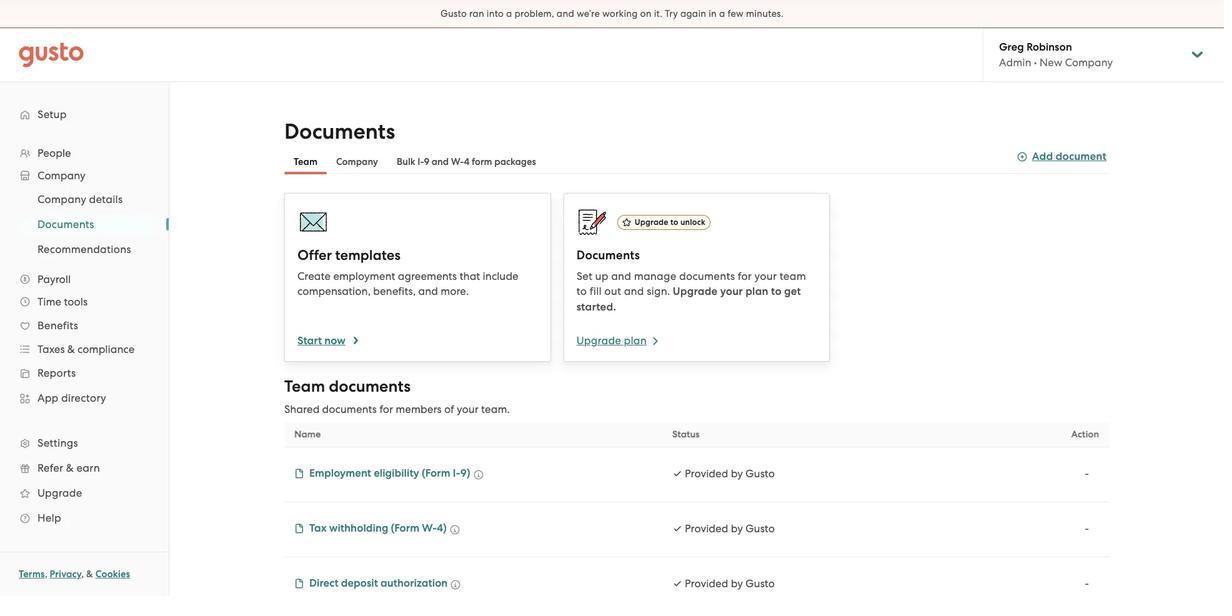Task type: locate. For each thing, give the bounding box(es) containing it.
documents inside documents link
[[38, 218, 94, 231]]

details
[[89, 193, 123, 206]]

& inside dropdown button
[[67, 343, 75, 356]]

9
[[424, 156, 430, 168]]

shared documents for members of your team.
[[284, 403, 510, 416]]

shared
[[284, 403, 320, 416]]

a
[[506, 8, 512, 19], [720, 8, 726, 19]]

more.
[[441, 285, 469, 298]]

2 list from the top
[[0, 187, 169, 262]]

and left we're
[[557, 8, 575, 19]]

1 vertical spatial &
[[66, 462, 74, 475]]

terms
[[19, 569, 45, 580]]

company button
[[13, 164, 156, 187]]

documents up up
[[577, 248, 640, 263]]

people
[[38, 147, 71, 159]]

name
[[294, 429, 321, 440]]

documents
[[284, 119, 395, 144], [38, 218, 94, 231], [577, 248, 640, 263]]

2 horizontal spatial your
[[755, 270, 777, 283]]

1 vertical spatial team
[[284, 377, 325, 396]]

and up out on the top
[[612, 270, 632, 283]]

2 provided from the top
[[685, 523, 729, 535]]

0 vertical spatial w-
[[451, 156, 464, 168]]

upgrade for to
[[635, 218, 669, 227]]

and down the agreements at the top of page
[[419, 285, 438, 298]]

provided by gusto for 9)
[[685, 468, 775, 480]]

1 horizontal spatial a
[[720, 8, 726, 19]]

2 by from the top
[[731, 523, 743, 535]]

(form left 9)
[[422, 467, 451, 480]]

list
[[0, 142, 169, 531], [0, 187, 169, 262]]

offer
[[298, 247, 332, 264]]

1 horizontal spatial for
[[738, 270, 752, 283]]

up
[[596, 270, 609, 283]]

3 - from the top
[[1085, 578, 1090, 590]]

(form for i-
[[422, 467, 451, 480]]

eligibility
[[374, 467, 420, 480]]

0 vertical spatial -
[[1085, 468, 1090, 480]]

i- inside bulk i-9 and w-4 form packages button
[[418, 156, 424, 168]]

- for 4)
[[1085, 523, 1090, 535]]

0 vertical spatial provided by gusto
[[685, 468, 775, 480]]

upgrade down started.
[[577, 335, 622, 347]]

provided
[[685, 468, 729, 480], [685, 523, 729, 535], [685, 578, 729, 590]]

setup
[[38, 108, 67, 121]]

recommendations
[[38, 243, 131, 256]]

module__icon___go7vc image left direct on the bottom
[[294, 579, 304, 589]]

4)
[[437, 522, 447, 535]]

module__icon___go7vc image down name in the bottom left of the page
[[294, 469, 304, 479]]

ran
[[470, 8, 485, 19]]

2 vertical spatial documents
[[577, 248, 640, 263]]

0 horizontal spatial (form
[[391, 522, 420, 535]]

a right in
[[720, 8, 726, 19]]

provided by gusto for 4)
[[685, 523, 775, 535]]

out
[[605, 285, 622, 298]]

0 horizontal spatial w-
[[422, 522, 437, 535]]

company inside greg robinson admin • new company
[[1066, 56, 1114, 69]]

1 list from the top
[[0, 142, 169, 531]]

& left cookies
[[86, 569, 93, 580]]

terms link
[[19, 569, 45, 580]]

that
[[460, 270, 480, 283]]

for left team
[[738, 270, 752, 283]]

gusto for tax withholding (form w-4)
[[746, 523, 775, 535]]

1 a from the left
[[506, 8, 512, 19]]

to
[[671, 218, 679, 227], [577, 285, 587, 298], [772, 285, 782, 298]]

get
[[785, 285, 802, 298]]

0 vertical spatial team
[[294, 156, 318, 168]]

0 horizontal spatial to
[[577, 285, 587, 298]]

a right into
[[506, 8, 512, 19]]

1 vertical spatial documents
[[38, 218, 94, 231]]

& left earn at the left bottom of page
[[66, 462, 74, 475]]

for
[[738, 270, 752, 283], [380, 403, 393, 416]]

2 vertical spatial documents
[[322, 403, 377, 416]]

2 provided by gusto from the top
[[685, 523, 775, 535]]

team left company button
[[294, 156, 318, 168]]

taxes & compliance
[[38, 343, 135, 356]]

1 by from the top
[[731, 468, 743, 480]]

time tools
[[38, 296, 88, 308]]

2 vertical spatial your
[[457, 403, 479, 416]]

gusto
[[441, 8, 467, 19], [746, 468, 775, 480], [746, 523, 775, 535], [746, 578, 775, 590]]

(form inside the tax withholding (form w-4) link
[[391, 522, 420, 535]]

create employment agreements that include compensation, benefits, and more.
[[298, 270, 519, 298]]

2 vertical spatial provided by gusto
[[685, 578, 775, 590]]

0 horizontal spatial for
[[380, 403, 393, 416]]

your right of
[[457, 403, 479, 416]]

1 vertical spatial w-
[[422, 522, 437, 535]]

& right the taxes
[[67, 343, 75, 356]]

0 vertical spatial for
[[738, 270, 752, 283]]

i- right eligibility
[[453, 467, 461, 480]]

1 vertical spatial -
[[1085, 523, 1090, 535]]

i-
[[418, 156, 424, 168], [453, 467, 461, 480]]

9)
[[461, 467, 471, 480]]

company left bulk
[[336, 156, 378, 168]]

compensation,
[[298, 285, 371, 298]]

documents up company button
[[284, 119, 395, 144]]

plan
[[746, 285, 769, 298], [624, 335, 647, 347]]

documents for shared documents for members of your team.
[[322, 403, 377, 416]]

1 horizontal spatial plan
[[746, 285, 769, 298]]

members
[[396, 403, 442, 416]]

start now
[[298, 335, 346, 348]]

taxes & compliance button
[[13, 338, 156, 361]]

0 horizontal spatial a
[[506, 8, 512, 19]]

provided for 4)
[[685, 523, 729, 535]]

4
[[464, 156, 470, 168]]

company down people
[[38, 169, 85, 182]]

upgrade right the 'sign.' at the top of the page
[[673, 285, 718, 298]]

for left members
[[380, 403, 393, 416]]

tax withholding (form w-4)
[[309, 522, 447, 535]]

upgrade inside upgrade your plan to get started.
[[673, 285, 718, 298]]

your left get
[[721, 285, 743, 298]]

compliance
[[78, 343, 135, 356]]

cookies button
[[96, 567, 130, 582]]

upgrade link
[[13, 482, 156, 505]]

1 horizontal spatial documents
[[284, 119, 395, 144]]

started.
[[577, 301, 617, 314]]

,
[[45, 569, 47, 580], [81, 569, 84, 580]]

1 horizontal spatial w-
[[451, 156, 464, 168]]

2 horizontal spatial to
[[772, 285, 782, 298]]

0 vertical spatial &
[[67, 343, 75, 356]]

direct deposit authorization link
[[294, 576, 448, 592]]

provided by gusto
[[685, 468, 775, 480], [685, 523, 775, 535], [685, 578, 775, 590]]

1 vertical spatial i-
[[453, 467, 461, 480]]

create
[[298, 270, 331, 283]]

1 vertical spatial by
[[731, 523, 743, 535]]

0 vertical spatial by
[[731, 468, 743, 480]]

2 vertical spatial by
[[731, 578, 743, 590]]

now
[[325, 335, 346, 348]]

to inside upgrade your plan to get started.
[[772, 285, 782, 298]]

team inside button
[[294, 156, 318, 168]]

gusto for direct deposit authorization
[[746, 578, 775, 590]]

admin
[[1000, 56, 1032, 69]]

, left privacy link
[[45, 569, 47, 580]]

1 vertical spatial for
[[380, 403, 393, 416]]

1 vertical spatial provided by gusto
[[685, 523, 775, 535]]

(form left 4)
[[391, 522, 420, 535]]

1 horizontal spatial (form
[[422, 467, 451, 480]]

in
[[709, 8, 717, 19]]

w- left form
[[451, 156, 464, 168]]

documents down the team documents on the left bottom of page
[[322, 403, 377, 416]]

1 horizontal spatial to
[[671, 218, 679, 227]]

& for compliance
[[67, 343, 75, 356]]

company down company dropdown button
[[38, 193, 86, 206]]

team for team documents
[[284, 377, 325, 396]]

documents up upgrade your plan to get started.
[[680, 270, 735, 283]]

module__icon___go7vc image inside the "employment eligibility (form i-9)" link
[[294, 469, 304, 479]]

team
[[780, 270, 807, 283]]

0 horizontal spatial i-
[[418, 156, 424, 168]]

add document
[[1033, 150, 1107, 163]]

&
[[67, 343, 75, 356], [66, 462, 74, 475], [86, 569, 93, 580]]

1 vertical spatial documents
[[329, 377, 411, 396]]

module__icon___go7vc image left tax
[[294, 524, 304, 534]]

and inside the create employment agreements that include compensation, benefits, and more.
[[419, 285, 438, 298]]

, left cookies
[[81, 569, 84, 580]]

documents down company details
[[38, 218, 94, 231]]

to left fill
[[577, 285, 587, 298]]

2 vertical spatial -
[[1085, 578, 1090, 590]]

to left unlock
[[671, 218, 679, 227]]

app
[[38, 392, 58, 405]]

0 vertical spatial plan
[[746, 285, 769, 298]]

module__icon___go7vc image
[[294, 469, 304, 479], [474, 470, 484, 480], [294, 524, 304, 534], [450, 525, 460, 535], [294, 579, 304, 589], [451, 580, 461, 590]]

0 vertical spatial documents
[[680, 270, 735, 283]]

employment
[[309, 467, 371, 480]]

0 horizontal spatial ,
[[45, 569, 47, 580]]

add document link
[[1018, 148, 1107, 165]]

0 vertical spatial i-
[[418, 156, 424, 168]]

1 provided by gusto from the top
[[685, 468, 775, 480]]

0 vertical spatial provided
[[685, 468, 729, 480]]

1 horizontal spatial i-
[[453, 467, 461, 480]]

0 horizontal spatial plan
[[624, 335, 647, 347]]

to left get
[[772, 285, 782, 298]]

taxes
[[38, 343, 65, 356]]

(form for w-
[[391, 522, 420, 535]]

0 vertical spatial documents
[[284, 119, 395, 144]]

app directory link
[[13, 387, 156, 410]]

upgrade down refer & earn
[[38, 487, 82, 500]]

0 vertical spatial your
[[755, 270, 777, 283]]

home image
[[19, 42, 84, 67]]

-
[[1085, 468, 1090, 480], [1085, 523, 1090, 535], [1085, 578, 1090, 590]]

start
[[298, 335, 322, 348]]

to inside set up and manage documents for your team to fill out and sign.
[[577, 285, 587, 298]]

manage
[[634, 270, 677, 283]]

your
[[755, 270, 777, 283], [721, 285, 743, 298], [457, 403, 479, 416]]

team up shared
[[284, 377, 325, 396]]

1 provided from the top
[[685, 468, 729, 480]]

company inside button
[[336, 156, 378, 168]]

1 vertical spatial your
[[721, 285, 743, 298]]

your left team
[[755, 270, 777, 283]]

company
[[1066, 56, 1114, 69], [336, 156, 378, 168], [38, 169, 85, 182], [38, 193, 86, 206]]

people button
[[13, 142, 156, 164]]

2 vertical spatial provided
[[685, 578, 729, 590]]

settings link
[[13, 432, 156, 455]]

documents up shared documents for members of your team.
[[329, 377, 411, 396]]

by for 4)
[[731, 523, 743, 535]]

documents inside set up and manage documents for your team to fill out and sign.
[[680, 270, 735, 283]]

it.
[[654, 8, 663, 19]]

cookies
[[96, 569, 130, 580]]

w- up authorization
[[422, 522, 437, 535]]

upgrade to unlock
[[635, 218, 706, 227]]

and right 9
[[432, 156, 449, 168]]

1 vertical spatial (form
[[391, 522, 420, 535]]

1 horizontal spatial ,
[[81, 569, 84, 580]]

i- right bulk
[[418, 156, 424, 168]]

(form inside the "employment eligibility (form i-9)" link
[[422, 467, 451, 480]]

module__icon___go7vc image right 4)
[[450, 525, 460, 535]]

1 horizontal spatial your
[[721, 285, 743, 298]]

0 vertical spatial (form
[[422, 467, 451, 480]]

1 - from the top
[[1085, 468, 1090, 480]]

upgrade for plan
[[577, 335, 622, 347]]

company right new at right top
[[1066, 56, 1114, 69]]

try
[[665, 8, 678, 19]]

upgrade left unlock
[[635, 218, 669, 227]]

1 vertical spatial provided
[[685, 523, 729, 535]]

0 horizontal spatial documents
[[38, 218, 94, 231]]

tax
[[309, 522, 327, 535]]

w-
[[451, 156, 464, 168], [422, 522, 437, 535]]

2 - from the top
[[1085, 523, 1090, 535]]

i- inside the "employment eligibility (form i-9)" link
[[453, 467, 461, 480]]



Task type: vqa. For each thing, say whether or not it's contained in the screenshot.
topmost plan
yes



Task type: describe. For each thing, give the bounding box(es) containing it.
team documents
[[284, 377, 411, 396]]

company inside dropdown button
[[38, 169, 85, 182]]

documents for team documents
[[329, 377, 411, 396]]

refer & earn
[[38, 462, 100, 475]]

recommendations link
[[23, 238, 156, 261]]

company details link
[[23, 188, 156, 211]]

list containing company details
[[0, 187, 169, 262]]

3 by from the top
[[731, 578, 743, 590]]

refer
[[38, 462, 63, 475]]

2 , from the left
[[81, 569, 84, 580]]

upgrade inside gusto navigation element
[[38, 487, 82, 500]]

set up and manage documents for your team to fill out and sign.
[[577, 270, 807, 298]]

greg
[[1000, 41, 1025, 54]]

module__icon___go7vc image inside direct deposit authorization link
[[294, 579, 304, 589]]

of
[[444, 403, 454, 416]]

upgrade for your
[[673, 285, 718, 298]]

bulk i-9 and w-4 form packages button
[[388, 149, 546, 174]]

gusto for employment eligibility (form i-9)
[[746, 468, 775, 480]]

add
[[1033, 150, 1054, 163]]

problem,
[[515, 8, 555, 19]]

payroll
[[38, 273, 71, 286]]

minutes.
[[747, 8, 784, 19]]

- for 9)
[[1085, 468, 1090, 480]]

0 horizontal spatial your
[[457, 403, 479, 416]]

list containing people
[[0, 142, 169, 531]]

plan inside upgrade your plan to get started.
[[746, 285, 769, 298]]

terms , privacy , & cookies
[[19, 569, 130, 580]]

module__icon___go7vc image inside the tax withholding (form w-4) link
[[294, 524, 304, 534]]

reports
[[38, 367, 76, 380]]

for inside set up and manage documents for your team to fill out and sign.
[[738, 270, 752, 283]]

working
[[603, 8, 638, 19]]

fill
[[590, 285, 602, 298]]

tax withholding (form w-4) link
[[294, 521, 447, 537]]

earn
[[77, 462, 100, 475]]

tools
[[64, 296, 88, 308]]

templates
[[335, 247, 401, 264]]

team for team
[[294, 156, 318, 168]]

w- inside button
[[451, 156, 464, 168]]

on
[[641, 8, 652, 19]]

benefits,
[[373, 285, 416, 298]]

1 vertical spatial plan
[[624, 335, 647, 347]]

provided for 9)
[[685, 468, 729, 480]]

benefits link
[[13, 314, 156, 337]]

few
[[728, 8, 744, 19]]

upgrade your plan to get started.
[[577, 285, 802, 314]]

greg robinson admin • new company
[[1000, 41, 1114, 69]]

gusto ran into a problem, and we're working on it. try again in a few minutes.
[[441, 8, 784, 19]]

payroll button
[[13, 268, 156, 291]]

company details
[[38, 193, 123, 206]]

settings
[[38, 437, 78, 450]]

we're
[[577, 8, 600, 19]]

deposit
[[341, 577, 378, 590]]

offer templates
[[298, 247, 401, 264]]

upgrade plan
[[577, 335, 647, 347]]

employment
[[333, 270, 395, 283]]

benefits
[[38, 320, 78, 332]]

•
[[1035, 56, 1038, 69]]

3 provided by gusto from the top
[[685, 578, 775, 590]]

your inside upgrade your plan to get started.
[[721, 285, 743, 298]]

agreements
[[398, 270, 457, 283]]

privacy
[[50, 569, 81, 580]]

sign.
[[647, 285, 671, 298]]

into
[[487, 8, 504, 19]]

gusto navigation element
[[0, 82, 169, 551]]

documents link
[[23, 213, 156, 236]]

bulk i-9 and w-4 form packages
[[397, 156, 536, 168]]

unlock
[[681, 218, 706, 227]]

setup link
[[13, 103, 156, 126]]

team.
[[481, 403, 510, 416]]

module__icon___go7vc image right authorization
[[451, 580, 461, 590]]

team button
[[284, 149, 327, 174]]

help link
[[13, 507, 156, 530]]

again
[[681, 8, 707, 19]]

your inside set up and manage documents for your team to fill out and sign.
[[755, 270, 777, 283]]

and inside button
[[432, 156, 449, 168]]

2 a from the left
[[720, 8, 726, 19]]

direct
[[309, 577, 339, 590]]

refer & earn link
[[13, 457, 156, 480]]

directory
[[61, 392, 106, 405]]

help
[[38, 512, 61, 525]]

form
[[472, 156, 493, 168]]

by for 9)
[[731, 468, 743, 480]]

module__icon___go7vc image right 9)
[[474, 470, 484, 480]]

employment eligibility (form i-9)
[[309, 467, 471, 480]]

new
[[1040, 56, 1063, 69]]

include
[[483, 270, 519, 283]]

time
[[38, 296, 61, 308]]

and right out on the top
[[624, 285, 644, 298]]

app directory
[[38, 392, 106, 405]]

bulk
[[397, 156, 416, 168]]

& for earn
[[66, 462, 74, 475]]

2 horizontal spatial documents
[[577, 248, 640, 263]]

1 , from the left
[[45, 569, 47, 580]]

3 provided from the top
[[685, 578, 729, 590]]

2 vertical spatial &
[[86, 569, 93, 580]]

status
[[673, 429, 700, 440]]

action
[[1072, 429, 1100, 440]]



